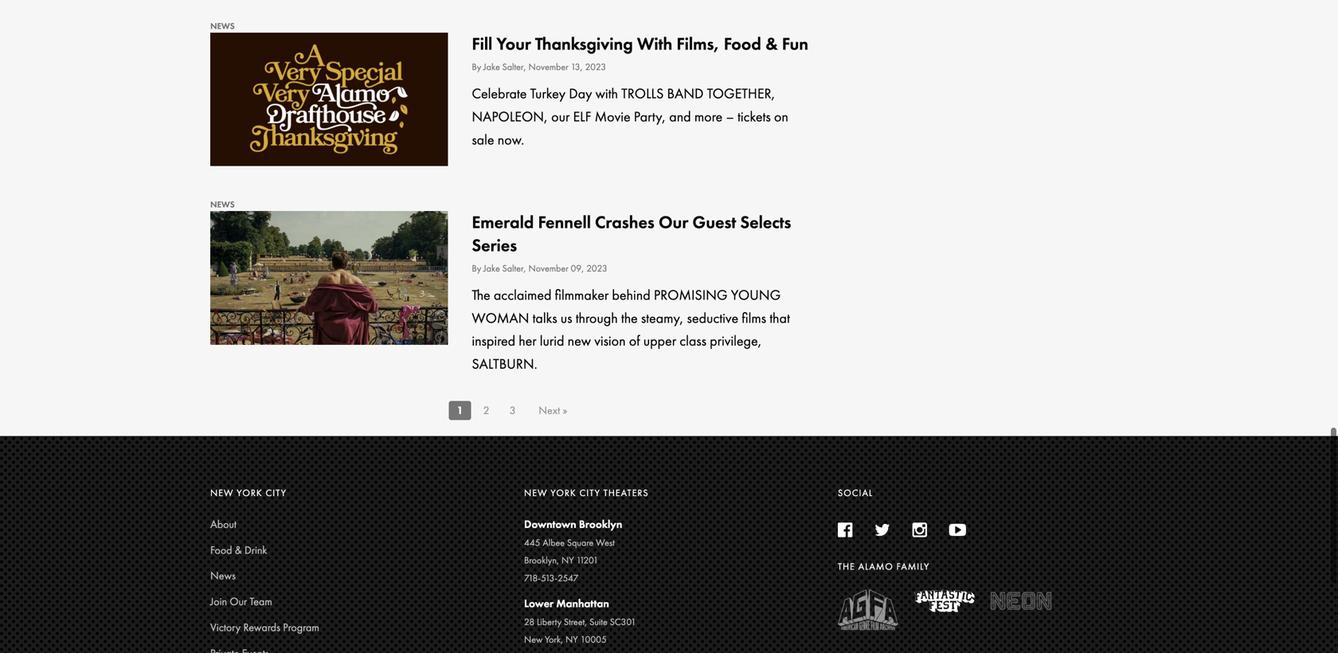 Task type: vqa. For each thing, say whether or not it's contained in the screenshot.
"Lanthimos"
no



Task type: locate. For each thing, give the bounding box(es) containing it.
0 horizontal spatial food
[[210, 543, 232, 557]]

celebrate
[[472, 85, 527, 103]]

&
[[766, 33, 778, 55], [235, 543, 242, 557]]

series
[[472, 234, 517, 256]]

–
[[726, 108, 735, 126]]

0 vertical spatial jake
[[484, 61, 500, 73]]

1 vertical spatial jake
[[484, 262, 500, 274]]

2 november from the top
[[529, 262, 569, 274]]

jake
[[484, 61, 500, 73], [484, 262, 500, 274]]

york up downtown on the left bottom
[[551, 487, 577, 499]]

09,
[[571, 262, 584, 274]]

seductive
[[687, 309, 739, 327]]

alamo
[[859, 561, 894, 573]]

2 jake from the top
[[484, 262, 500, 274]]

0 vertical spatial food
[[724, 33, 762, 55]]

salter, up the acclaimed
[[502, 262, 526, 274]]

1 horizontal spatial &
[[766, 33, 778, 55]]

0 horizontal spatial york
[[237, 487, 263, 499]]

ny up 2547
[[562, 554, 574, 567]]

new up the about
[[210, 487, 234, 499]]

1 news from the top
[[210, 20, 235, 32]]

november inside emerald fennell crashes our guest selects series by jake salter, november 09, 2023
[[529, 262, 569, 274]]

us
[[561, 309, 573, 327]]

city up brooklyn
[[580, 487, 601, 499]]

2 city from the left
[[580, 487, 601, 499]]

513-
[[541, 572, 558, 585]]

our left guest
[[659, 211, 689, 234]]

1 link
[[449, 401, 471, 420]]

2 by from the top
[[472, 262, 481, 274]]

woman
[[472, 309, 529, 327]]

1 vertical spatial salter,
[[502, 262, 526, 274]]

& left drink
[[235, 543, 242, 557]]

young
[[731, 286, 781, 304]]

2023
[[585, 61, 606, 73], [587, 262, 608, 274]]

manhattan
[[556, 597, 609, 611]]

1 vertical spatial by
[[472, 262, 481, 274]]

2023 inside the 'fill your thanksgiving with films, food & fun by jake salter, november 13, 2023'
[[585, 61, 606, 73]]

city for new york city theaters
[[580, 487, 601, 499]]

new inside lower manhattan 28 liberty street, suite sc301 new york, ny 10005
[[524, 634, 543, 646]]

by inside the 'fill your thanksgiving with films, food & fun by jake salter, november 13, 2023'
[[472, 61, 481, 73]]

food & drink link
[[210, 543, 267, 557]]

by down fill
[[472, 61, 481, 73]]

salter, down your
[[502, 61, 526, 73]]

about link
[[210, 517, 237, 531]]

york
[[237, 487, 263, 499], [551, 487, 577, 499]]

november up "turkey"
[[529, 61, 569, 73]]

2023 right 09,
[[587, 262, 608, 274]]

0 horizontal spatial the
[[472, 286, 491, 304]]

food down about "link"
[[210, 543, 232, 557]]

saltburn.
[[472, 355, 538, 373]]

0 vertical spatial ny
[[562, 554, 574, 567]]

of
[[629, 332, 640, 350]]

ny inside downtown brooklyn 445 albee square west brooklyn, ny 11201 718-513-2547
[[562, 554, 574, 567]]

alamo drafthouse facebook image
[[838, 524, 853, 536]]

0 horizontal spatial &
[[235, 543, 242, 557]]

new for new york city
[[210, 487, 234, 499]]

class
[[680, 332, 707, 350]]

new york city theaters
[[524, 487, 649, 499]]

news link for fill
[[210, 20, 235, 32]]

3 link
[[502, 401, 524, 420]]

november inside the 'fill your thanksgiving with films, food & fun by jake salter, november 13, 2023'
[[529, 61, 569, 73]]

downtown brooklyn 445 albee square west brooklyn, ny 11201 718-513-2547
[[524, 517, 623, 585]]

thanksgiving
[[535, 33, 633, 55]]

party,
[[634, 108, 666, 126]]

city for new york city
[[266, 487, 287, 499]]

trolls
[[622, 85, 664, 103]]

alamo drafthouse you tube image
[[950, 524, 967, 536]]

our right the join
[[230, 595, 247, 609]]

victory
[[210, 621, 241, 635]]

1 vertical spatial ny
[[566, 634, 578, 646]]

films,
[[677, 33, 720, 55]]

salter, inside emerald fennell crashes our guest selects series by jake salter, november 09, 2023
[[502, 262, 526, 274]]

next »
[[539, 403, 568, 417]]

fill your thanksgiving with films, food & fun link
[[472, 33, 809, 55]]

food
[[724, 33, 762, 55], [210, 543, 232, 557]]

2023 right 13,
[[585, 61, 606, 73]]

food right 'films,'
[[724, 33, 762, 55]]

band
[[667, 85, 704, 103]]

1 horizontal spatial city
[[580, 487, 601, 499]]

0 horizontal spatial city
[[266, 487, 287, 499]]

1 news link from the top
[[210, 20, 235, 32]]

suite
[[590, 616, 608, 628]]

0 vertical spatial 2023
[[585, 61, 606, 73]]

0 vertical spatial our
[[659, 211, 689, 234]]

your
[[497, 33, 531, 55]]

718-
[[524, 572, 541, 585]]

1 jake from the top
[[484, 61, 500, 73]]

the
[[621, 309, 638, 327]]

0 vertical spatial by
[[472, 61, 481, 73]]

news link
[[210, 20, 235, 32], [210, 199, 235, 211], [210, 569, 236, 583]]

news for emerald
[[210, 199, 235, 211]]

liberty
[[537, 616, 562, 628]]

2 salter, from the top
[[502, 262, 526, 274]]

ny right york,
[[566, 634, 578, 646]]

the up woman
[[472, 286, 491, 304]]

0 vertical spatial news
[[210, 20, 235, 32]]

0 horizontal spatial our
[[230, 595, 247, 609]]

0 vertical spatial november
[[529, 61, 569, 73]]

2 york from the left
[[551, 487, 577, 499]]

more
[[695, 108, 723, 126]]

jake down series
[[484, 262, 500, 274]]

1 horizontal spatial york
[[551, 487, 577, 499]]

the for the alamo family
[[838, 561, 856, 573]]

2 news link from the top
[[210, 199, 235, 211]]

1 november from the top
[[529, 61, 569, 73]]

vision
[[595, 332, 626, 350]]

fill your thanksgiving with films, food & fun by jake salter, november 13, 2023
[[472, 33, 809, 73]]

1 vertical spatial november
[[529, 262, 569, 274]]

new up downtown on the left bottom
[[524, 487, 548, 499]]

1 vertical spatial news
[[210, 199, 235, 211]]

victory rewards program link
[[210, 621, 319, 635]]

theaters
[[604, 487, 649, 499]]

2 news from the top
[[210, 199, 235, 211]]

13,
[[571, 61, 583, 73]]

1 city from the left
[[266, 487, 287, 499]]

fantastic festival logo link to home image
[[915, 590, 975, 612]]

films
[[742, 309, 767, 327]]

the inside "the acclaimed filmmaker behind promising young woman talks us through the steamy, seductive films that inspired her lurid new vision of upper class privilege, saltburn."
[[472, 286, 491, 304]]

downtown brooklyn link
[[524, 516, 814, 534]]

fun
[[782, 33, 809, 55]]

ny
[[562, 554, 574, 567], [566, 634, 578, 646]]

1 horizontal spatial our
[[659, 211, 689, 234]]

york up drink
[[237, 487, 263, 499]]

our
[[659, 211, 689, 234], [230, 595, 247, 609]]

1 salter, from the top
[[502, 61, 526, 73]]

2 vertical spatial news link
[[210, 569, 236, 583]]

1 vertical spatial news link
[[210, 199, 235, 211]]

jake down fill
[[484, 61, 500, 73]]

with
[[596, 85, 618, 103]]

food & drink
[[210, 543, 267, 557]]

the left alamo
[[838, 561, 856, 573]]

about
[[210, 517, 237, 531]]

lower manhattan link
[[524, 595, 814, 613]]

2 vertical spatial news
[[210, 569, 236, 583]]

neon logo link to home image
[[991, 593, 1052, 610]]

pagination menu bar
[[206, 400, 814, 420]]

talks
[[533, 309, 557, 327]]

1 vertical spatial the
[[838, 561, 856, 573]]

new down 28
[[524, 634, 543, 646]]

1 vertical spatial 2023
[[587, 262, 608, 274]]

2023 inside emerald fennell crashes our guest selects series by jake salter, november 09, 2023
[[587, 262, 608, 274]]

0 vertical spatial news link
[[210, 20, 235, 32]]

the for the acclaimed filmmaker behind promising young woman talks us through the steamy, seductive films that inspired her lurid new vision of upper class privilege, saltburn.
[[472, 286, 491, 304]]

1 horizontal spatial the
[[838, 561, 856, 573]]

turkey
[[530, 85, 566, 103]]

& left the fun
[[766, 33, 778, 55]]

city up drink
[[266, 487, 287, 499]]

filmmaker
[[555, 286, 609, 304]]

the acclaimed filmmaker behind promising young woman talks us through the steamy, seductive films that inspired her lurid new vision of upper class privilege, saltburn.
[[472, 286, 790, 373]]

our inside emerald fennell crashes our guest selects series by jake salter, november 09, 2023
[[659, 211, 689, 234]]

0 vertical spatial the
[[472, 286, 491, 304]]

that
[[770, 309, 790, 327]]

city
[[266, 487, 287, 499], [580, 487, 601, 499]]

november left 09,
[[529, 262, 569, 274]]

selects
[[741, 211, 792, 234]]

1 york from the left
[[237, 487, 263, 499]]

1 horizontal spatial food
[[724, 33, 762, 55]]

news link for emerald
[[210, 199, 235, 211]]

1 by from the top
[[472, 61, 481, 73]]

steamy,
[[641, 309, 684, 327]]

next
[[539, 403, 560, 417]]

0 vertical spatial &
[[766, 33, 778, 55]]

by inside emerald fennell crashes our guest selects series by jake salter, november 09, 2023
[[472, 262, 481, 274]]

2 link
[[475, 401, 498, 420]]

by down series
[[472, 262, 481, 274]]

0 vertical spatial salter,
[[502, 61, 526, 73]]

1 vertical spatial &
[[235, 543, 242, 557]]



Task type: describe. For each thing, give the bounding box(es) containing it.
social
[[838, 487, 874, 499]]

news for fill
[[210, 20, 235, 32]]

promising
[[654, 286, 728, 304]]

upper
[[644, 332, 677, 350]]

york for new york city theaters
[[551, 487, 577, 499]]

lower manhattan 28 liberty street, suite sc301 new york, ny 10005
[[524, 597, 637, 646]]

jake inside emerald fennell crashes our guest selects series by jake salter, november 09, 2023
[[484, 262, 500, 274]]

food inside the 'fill your thanksgiving with films, food & fun by jake salter, november 13, 2023'
[[724, 33, 762, 55]]

square
[[567, 536, 594, 549]]

next » link
[[531, 401, 576, 420]]

brooklyn
[[579, 517, 623, 531]]

behind
[[612, 286, 651, 304]]

the alamo family
[[838, 561, 930, 573]]

brooklyn,
[[524, 554, 560, 567]]

rewards
[[243, 621, 280, 635]]

lower
[[524, 597, 554, 611]]

new for new york city theaters
[[524, 487, 548, 499]]

1 vertical spatial food
[[210, 543, 232, 557]]

our
[[552, 108, 570, 126]]

movie
[[595, 108, 631, 126]]

fill
[[472, 33, 493, 55]]

her
[[519, 332, 537, 350]]

now.
[[498, 131, 525, 149]]

day
[[569, 85, 592, 103]]

with
[[637, 33, 673, 55]]

york for new york city
[[237, 487, 263, 499]]

victory rewards program
[[210, 621, 319, 635]]

napoleon,
[[472, 108, 548, 126]]

28
[[524, 616, 535, 628]]

team
[[250, 595, 272, 609]]

445
[[524, 536, 541, 549]]

11201
[[576, 554, 599, 567]]

agfa logo link to home image
[[838, 589, 899, 631]]

alamo drafthouse instagram image
[[913, 524, 927, 536]]

new
[[568, 332, 591, 350]]

york,
[[545, 634, 564, 646]]

1 vertical spatial our
[[230, 595, 247, 609]]

fennell
[[538, 211, 591, 234]]

sc301
[[610, 616, 637, 628]]

10005
[[580, 634, 607, 646]]

join our team link
[[210, 595, 272, 609]]

718-513-2547 link
[[524, 572, 579, 585]]

together,
[[707, 85, 776, 103]]

family
[[897, 561, 930, 573]]

guest
[[693, 211, 737, 234]]

jake inside the 'fill your thanksgiving with films, food & fun by jake salter, november 13, 2023'
[[484, 61, 500, 73]]

elf
[[573, 108, 592, 126]]

sale
[[472, 131, 494, 149]]

acclaimed
[[494, 286, 552, 304]]

emerald fennell crashes our guest selects series by jake salter, november 09, 2023
[[472, 211, 792, 274]]

alamo drafthouse twitter image
[[875, 524, 891, 536]]

2547
[[558, 572, 579, 585]]

on
[[774, 108, 789, 126]]

drink
[[245, 543, 267, 557]]

crashes
[[595, 211, 655, 234]]

street,
[[564, 616, 588, 628]]

lurid
[[540, 332, 565, 350]]

join our team
[[210, 595, 272, 609]]

3 news from the top
[[210, 569, 236, 583]]

& inside the 'fill your thanksgiving with films, food & fun by jake salter, november 13, 2023'
[[766, 33, 778, 55]]

emerald
[[472, 211, 534, 234]]

salter, inside the 'fill your thanksgiving with films, food & fun by jake salter, november 13, 2023'
[[502, 61, 526, 73]]

west
[[596, 536, 615, 549]]

downtown
[[524, 517, 577, 531]]

tickets
[[738, 108, 771, 126]]

new york city
[[210, 487, 287, 499]]

albee
[[543, 536, 565, 549]]

privilege,
[[710, 332, 762, 350]]

1
[[457, 403, 463, 417]]

celebrate turkey day with trolls band together, napoleon, our elf movie party, and more – tickets on sale now.
[[472, 85, 789, 149]]

emerald fennell crashes our guest selects series link
[[472, 211, 792, 256]]

ny inside lower manhattan 28 liberty street, suite sc301 new york, ny 10005
[[566, 634, 578, 646]]

join
[[210, 595, 227, 609]]

3 news link from the top
[[210, 569, 236, 583]]

3
[[510, 403, 516, 417]]

through
[[576, 309, 618, 327]]

and
[[670, 108, 691, 126]]



